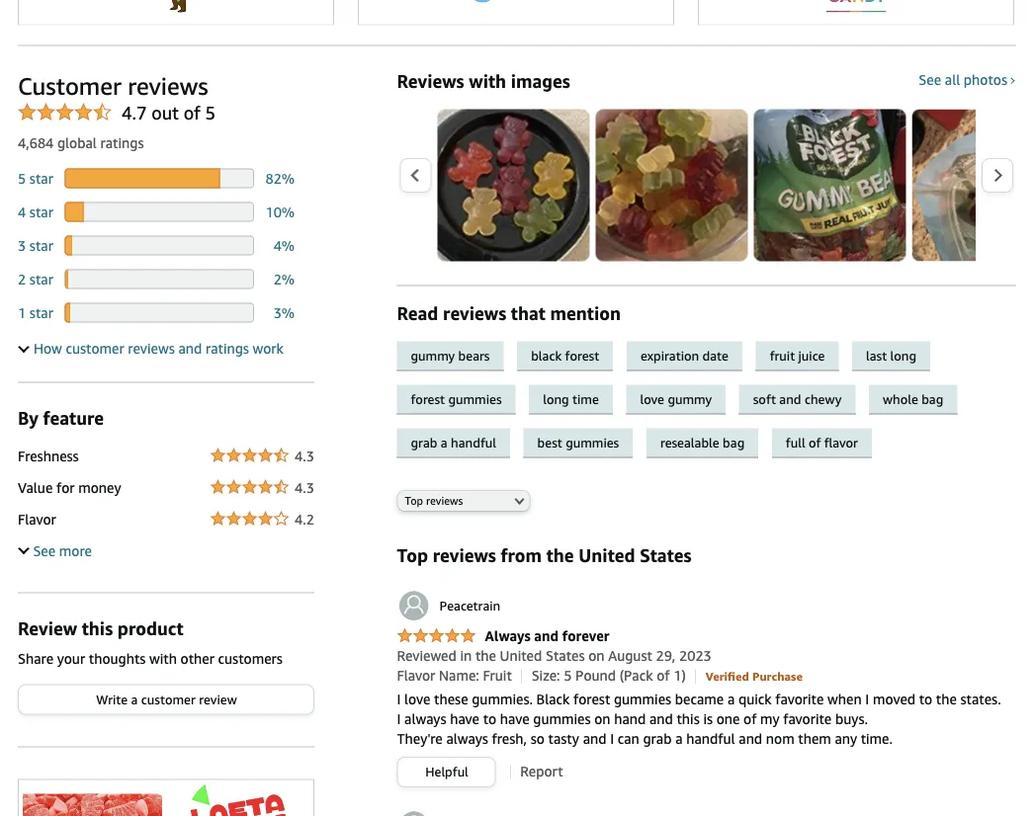 Task type: locate. For each thing, give the bounding box(es) containing it.
5 progress bar from the top
[[65, 303, 254, 323]]

always up they're at the bottom of page
[[405, 712, 447, 728]]

0 vertical spatial the
[[547, 545, 574, 566]]

1 star link
[[18, 305, 53, 321]]

1 vertical spatial the
[[476, 648, 496, 665]]

resealable bag link
[[647, 429, 772, 458]]

1 vertical spatial to
[[483, 712, 497, 728]]

1 vertical spatial on
[[595, 712, 611, 728]]

0 horizontal spatial love
[[405, 692, 431, 708]]

1 star
[[18, 305, 53, 321]]

product
[[118, 619, 184, 640]]

love left the these at left
[[405, 692, 431, 708]]

with down product
[[149, 651, 177, 667]]

star right '3'
[[30, 237, 53, 254]]

1 horizontal spatial ratings
[[206, 340, 249, 357]]

5 star from the top
[[30, 305, 53, 321]]

write a customer review
[[96, 692, 237, 708]]

1 horizontal spatial states
[[640, 545, 692, 566]]

out
[[152, 102, 179, 124]]

gummies.
[[472, 692, 533, 708]]

them
[[798, 731, 832, 748]]

1 vertical spatial see
[[33, 543, 56, 559]]

1 vertical spatial top
[[397, 545, 428, 566]]

next image
[[993, 168, 1004, 183]]

5 right out
[[205, 102, 216, 124]]

4.3 for freshness
[[295, 448, 315, 464]]

5
[[205, 102, 216, 124], [18, 170, 26, 186], [564, 668, 572, 684]]

1 vertical spatial grab
[[643, 731, 672, 748]]

0 horizontal spatial ratings
[[100, 134, 144, 151]]

1 horizontal spatial see
[[919, 71, 942, 87]]

1 horizontal spatial 5
[[205, 102, 216, 124]]

size: 5 pound (pack of 1)
[[532, 668, 686, 684]]

how
[[34, 340, 62, 357]]

1 vertical spatial bag
[[723, 435, 745, 450]]

star
[[30, 170, 53, 186], [30, 204, 53, 220], [30, 237, 53, 254], [30, 271, 53, 287], [30, 305, 53, 321]]

previous image
[[410, 168, 421, 183]]

progress bar for 5 star
[[65, 169, 254, 188]]

and right hand
[[650, 712, 673, 728]]

0 horizontal spatial grab
[[411, 435, 438, 450]]

| image
[[521, 670, 522, 684], [696, 670, 697, 684], [510, 766, 511, 780]]

favorite
[[776, 692, 824, 708], [784, 712, 832, 728]]

0 horizontal spatial see
[[33, 543, 56, 559]]

4.3 for value for money
[[295, 480, 315, 496]]

customer
[[66, 340, 124, 357], [141, 692, 196, 708]]

flavor
[[18, 511, 56, 528], [397, 668, 436, 684]]

top down grab a handful
[[405, 495, 423, 508]]

1 vertical spatial always
[[446, 731, 488, 748]]

long time link
[[529, 385, 627, 415]]

0 vertical spatial love
[[640, 392, 665, 407]]

flavor down reviewed
[[397, 668, 436, 684]]

1 vertical spatial ratings
[[206, 340, 249, 357]]

have down the these at left
[[450, 712, 480, 728]]

time
[[573, 392, 599, 407]]

2 star from the top
[[30, 204, 53, 220]]

0 vertical spatial states
[[640, 545, 692, 566]]

top reviews element
[[18, 45, 1035, 817]]

0 vertical spatial united
[[579, 545, 635, 566]]

0 horizontal spatial have
[[450, 712, 480, 728]]

2 horizontal spatial 5
[[564, 668, 572, 684]]

freshness
[[18, 448, 79, 464]]

bag right whole
[[922, 392, 944, 407]]

always and forever link
[[397, 628, 610, 646]]

reviews
[[397, 71, 464, 92]]

see right extender expand image
[[33, 543, 56, 559]]

handful down forest gummies link
[[451, 435, 496, 450]]

grab down forest gummies
[[411, 435, 438, 450]]

star up the "4 star" link
[[30, 170, 53, 186]]

forest down gummy bears
[[411, 392, 445, 407]]

1 star from the top
[[30, 170, 53, 186]]

and right soft
[[780, 392, 802, 407]]

1 horizontal spatial grab
[[643, 731, 672, 748]]

your
[[57, 651, 85, 667]]

1 vertical spatial with
[[149, 651, 177, 667]]

gummies
[[449, 392, 502, 407], [566, 435, 619, 450], [614, 692, 672, 708], [533, 712, 591, 728]]

mention
[[551, 303, 621, 324]]

this
[[82, 619, 113, 640], [677, 712, 700, 728]]

0 vertical spatial 5
[[205, 102, 216, 124]]

have up fresh,
[[500, 712, 530, 728]]

soft
[[753, 392, 776, 407]]

2%
[[274, 271, 295, 287]]

see left all
[[919, 71, 942, 87]]

favorite down purchase
[[776, 692, 824, 708]]

forest inside forest gummies link
[[411, 392, 445, 407]]

share your thoughts with other customers
[[18, 651, 283, 667]]

with left images at the top
[[469, 71, 506, 92]]

a down forest gummies
[[441, 435, 448, 450]]

to
[[920, 692, 933, 708], [483, 712, 497, 728]]

gummies up tasty
[[533, 712, 591, 728]]

0 horizontal spatial handful
[[451, 435, 496, 450]]

gummy left bears at the left of page
[[411, 348, 455, 363]]

gummy down expiration date link at the right
[[668, 392, 712, 407]]

0 vertical spatial customer
[[66, 340, 124, 357]]

to right moved
[[920, 692, 933, 708]]

3
[[18, 237, 26, 254]]

customer reviews
[[18, 71, 208, 100]]

on left hand
[[595, 712, 611, 728]]

2 star link
[[18, 271, 53, 287]]

gummy bears link
[[397, 342, 517, 371]]

0 horizontal spatial the
[[476, 648, 496, 665]]

feature
[[43, 408, 104, 429]]

progress bar for 4 star
[[65, 202, 254, 222]]

1 horizontal spatial flavor
[[397, 668, 436, 684]]

full of flavor
[[786, 435, 858, 450]]

1 vertical spatial love
[[405, 692, 431, 708]]

of inside i love these gummies. black forest gummies became a quick favorite when i moved to the states. i always have to have gummies on hand and this is one of my favorite buys. they're always fresh, so tasty and i can grab a handful and nom them any time.
[[744, 712, 757, 728]]

0 vertical spatial forest
[[565, 348, 600, 363]]

1 vertical spatial forest
[[411, 392, 445, 407]]

1 horizontal spatial this
[[677, 712, 700, 728]]

reviews for top reviews from the united states
[[433, 545, 496, 566]]

1 horizontal spatial united
[[579, 545, 635, 566]]

forest down pound
[[574, 692, 611, 708]]

the inside i love these gummies. black forest gummies became a quick favorite when i moved to the states. i always have to have gummies on hand and this is one of my favorite buys. they're always fresh, so tasty and i can grab a handful and nom them any time.
[[937, 692, 957, 708]]

1 vertical spatial this
[[677, 712, 700, 728]]

on up pound
[[589, 648, 605, 665]]

the left states.
[[937, 692, 957, 708]]

always up helpful
[[446, 731, 488, 748]]

star right the 4
[[30, 204, 53, 220]]

1 vertical spatial customer
[[141, 692, 196, 708]]

0 vertical spatial gummy
[[411, 348, 455, 363]]

reviews with images
[[397, 71, 571, 92]]

0 vertical spatial handful
[[451, 435, 496, 450]]

bag right resealable
[[723, 435, 745, 450]]

forest inside black forest "link"
[[565, 348, 600, 363]]

0 vertical spatial on
[[589, 648, 605, 665]]

0 horizontal spatial customer
[[66, 340, 124, 357]]

1 horizontal spatial handful
[[687, 731, 735, 748]]

ratings left work
[[206, 340, 249, 357]]

gummy
[[411, 348, 455, 363], [668, 392, 712, 407]]

1 horizontal spatial with
[[469, 71, 506, 92]]

love gummy
[[640, 392, 712, 407]]

4 progress bar from the top
[[65, 269, 254, 289]]

date
[[703, 348, 729, 363]]

0 horizontal spatial to
[[483, 712, 497, 728]]

and inside dropdown button
[[178, 340, 202, 357]]

moved
[[873, 692, 916, 708]]

buys.
[[836, 712, 868, 728]]

the right in
[[476, 648, 496, 665]]

a down became
[[676, 731, 683, 748]]

grab
[[411, 435, 438, 450], [643, 731, 672, 748]]

star right the 2
[[30, 271, 53, 287]]

1 vertical spatial 4.3
[[295, 480, 315, 496]]

resealable
[[661, 435, 720, 450]]

customer down share your thoughts with other customers
[[141, 692, 196, 708]]

1 vertical spatial handful
[[687, 731, 735, 748]]

progress bar
[[65, 169, 254, 188], [65, 202, 254, 222], [65, 236, 254, 256], [65, 269, 254, 289], [65, 303, 254, 323]]

this left is
[[677, 712, 700, 728]]

top down top reviews
[[397, 545, 428, 566]]

| image left size:
[[521, 670, 522, 684]]

long right last at top right
[[891, 348, 917, 363]]

0 horizontal spatial long
[[543, 392, 569, 407]]

2 have from the left
[[500, 712, 530, 728]]

2 progress bar from the top
[[65, 202, 254, 222]]

peacetrain
[[440, 599, 501, 614]]

1 horizontal spatial love
[[640, 392, 665, 407]]

flavor down value
[[18, 511, 56, 528]]

this up "thoughts"
[[82, 619, 113, 640]]

0 horizontal spatial this
[[82, 619, 113, 640]]

1 horizontal spatial gummy
[[668, 392, 712, 407]]

2 vertical spatial the
[[937, 692, 957, 708]]

and left work
[[178, 340, 202, 357]]

3 progress bar from the top
[[65, 236, 254, 256]]

ratings down 4.7
[[100, 134, 144, 151]]

handful down is
[[687, 731, 735, 748]]

5 right size:
[[564, 668, 572, 684]]

list inside top reviews element
[[438, 109, 1035, 262]]

4.7 out of 5
[[122, 102, 216, 124]]

all
[[945, 71, 961, 87]]

star for 2 star
[[30, 271, 53, 287]]

star right 1 at the left of page
[[30, 305, 53, 321]]

love inside i love these gummies. black forest gummies became a quick favorite when i moved to the states. i always have to have gummies on hand and this is one of my favorite buys. they're always fresh, so tasty and i can grab a handful and nom them any time.
[[405, 692, 431, 708]]

of left 1)
[[657, 668, 670, 684]]

| image right 1)
[[696, 670, 697, 684]]

0 vertical spatial 4.3
[[295, 448, 315, 464]]

list
[[438, 109, 1035, 262]]

0 vertical spatial flavor
[[18, 511, 56, 528]]

states.
[[961, 692, 1002, 708]]

| image left report link
[[510, 766, 511, 780]]

favorite up them
[[784, 712, 832, 728]]

handful
[[451, 435, 496, 450], [687, 731, 735, 748]]

the right from
[[547, 545, 574, 566]]

5 up the 4
[[18, 170, 26, 186]]

forest inside i love these gummies. black forest gummies became a quick favorite when i moved to the states. i always have to have gummies on hand and this is one of my favorite buys. they're always fresh, so tasty and i can grab a handful and nom them any time.
[[574, 692, 611, 708]]

thoughts
[[89, 651, 146, 667]]

fruit juice link
[[756, 342, 853, 371]]

and inside 'link'
[[780, 392, 802, 407]]

2% link
[[274, 271, 295, 287]]

this inside i love these gummies. black forest gummies became a quick favorite when i moved to the states. i always have to have gummies on hand and this is one of my favorite buys. they're always fresh, so tasty and i can grab a handful and nom them any time.
[[677, 712, 700, 728]]

ratings inside dropdown button
[[206, 340, 249, 357]]

1 vertical spatial flavor
[[397, 668, 436, 684]]

0 vertical spatial see
[[919, 71, 942, 87]]

1 have from the left
[[450, 712, 480, 728]]

0 vertical spatial bag
[[922, 392, 944, 407]]

0 horizontal spatial 5
[[18, 170, 26, 186]]

top for top reviews from the united states
[[397, 545, 428, 566]]

last
[[866, 348, 887, 363]]

long left the time
[[543, 392, 569, 407]]

united down always
[[500, 648, 542, 665]]

5 star link
[[18, 170, 53, 186]]

forest right black
[[565, 348, 600, 363]]

i love these gummies. black forest gummies became a quick favorite when i moved to the states. i always have to have gummies on hand and this is one of my favorite buys. they're always fresh, so tasty and i can grab a handful and nom them any time.
[[397, 692, 1002, 748]]

a
[[441, 435, 448, 450], [728, 692, 735, 708], [131, 692, 138, 708], [676, 731, 683, 748]]

of right out
[[184, 102, 201, 124]]

on inside i love these gummies. black forest gummies became a quick favorite when i moved to the states. i always have to have gummies on hand and this is one of my favorite buys. they're always fresh, so tasty and i can grab a handful and nom them any time.
[[595, 712, 611, 728]]

1 vertical spatial united
[[500, 648, 542, 665]]

2 vertical spatial forest
[[574, 692, 611, 708]]

0 vertical spatial to
[[920, 692, 933, 708]]

2 vertical spatial 5
[[564, 668, 572, 684]]

0 vertical spatial long
[[891, 348, 917, 363]]

1 horizontal spatial to
[[920, 692, 933, 708]]

to down gummies.
[[483, 712, 497, 728]]

0 vertical spatial favorite
[[776, 692, 824, 708]]

0 horizontal spatial bag
[[723, 435, 745, 450]]

long time
[[543, 392, 599, 407]]

love
[[640, 392, 665, 407], [405, 692, 431, 708]]

bag
[[922, 392, 944, 407], [723, 435, 745, 450]]

and right tasty
[[583, 731, 607, 748]]

always and forever
[[485, 628, 610, 645]]

2 4.3 from the top
[[295, 480, 315, 496]]

expiration date link
[[627, 342, 756, 371]]

black forest
[[531, 348, 600, 363]]

flavor for flavor name: fruit
[[397, 668, 436, 684]]

on
[[589, 648, 605, 665], [595, 712, 611, 728]]

whole
[[883, 392, 919, 407]]

bag for resealable bag
[[723, 435, 745, 450]]

value for money
[[18, 480, 121, 496]]

grab right can
[[643, 731, 672, 748]]

0 vertical spatial grab
[[411, 435, 438, 450]]

0 horizontal spatial flavor
[[18, 511, 56, 528]]

1 progress bar from the top
[[65, 169, 254, 188]]

1 4.3 from the top
[[295, 448, 315, 464]]

1 horizontal spatial have
[[500, 712, 530, 728]]

love inside love gummy link
[[640, 392, 665, 407]]

3 star from the top
[[30, 237, 53, 254]]

2 horizontal spatial the
[[937, 692, 957, 708]]

0 horizontal spatial states
[[546, 648, 585, 665]]

see for see all photos
[[919, 71, 942, 87]]

of left my
[[744, 712, 757, 728]]

expand image
[[18, 342, 29, 353]]

of
[[184, 102, 201, 124], [809, 435, 821, 450], [657, 668, 670, 684], [744, 712, 757, 728]]

4 star from the top
[[30, 271, 53, 287]]

0 vertical spatial top
[[405, 495, 423, 508]]

10%
[[265, 204, 295, 220]]

0 horizontal spatial with
[[149, 651, 177, 667]]

united up forever
[[579, 545, 635, 566]]

customer right how on the top of page
[[66, 340, 124, 357]]

1 vertical spatial gummy
[[668, 392, 712, 407]]

0 vertical spatial ratings
[[100, 134, 144, 151]]

1 horizontal spatial bag
[[922, 392, 944, 407]]

so
[[531, 731, 545, 748]]

and
[[178, 340, 202, 357], [780, 392, 802, 407], [534, 628, 559, 645], [650, 712, 673, 728], [583, 731, 607, 748], [739, 731, 763, 748]]

love down expiration
[[640, 392, 665, 407]]

a right write
[[131, 692, 138, 708]]

of right full
[[809, 435, 821, 450]]

review
[[199, 692, 237, 708]]

a up one
[[728, 692, 735, 708]]

0 vertical spatial with
[[469, 71, 506, 92]]

top reviews from the united states
[[397, 545, 692, 566]]

0 vertical spatial this
[[82, 619, 113, 640]]



Task type: vqa. For each thing, say whether or not it's contained in the screenshot.


Task type: describe. For each thing, give the bounding box(es) containing it.
whole bag link
[[869, 385, 968, 415]]

fresh,
[[492, 731, 527, 748]]

customer inside dropdown button
[[66, 340, 124, 357]]

last long link
[[853, 342, 941, 371]]

verified purchase link
[[706, 668, 803, 684]]

dropdown image
[[515, 497, 525, 505]]

1 vertical spatial favorite
[[784, 712, 832, 728]]

write a customer review link
[[19, 686, 314, 715]]

gummies down bears at the left of page
[[449, 392, 502, 407]]

1 horizontal spatial long
[[891, 348, 917, 363]]

fruit
[[770, 348, 795, 363]]

forest gummies
[[411, 392, 502, 407]]

by
[[18, 408, 38, 429]]

1 horizontal spatial customer
[[141, 692, 196, 708]]

from
[[501, 545, 542, 566]]

1)
[[674, 668, 686, 684]]

4 star
[[18, 204, 53, 220]]

4,684
[[18, 134, 54, 151]]

one
[[717, 712, 740, 728]]

4.7
[[122, 102, 147, 124]]

reviewed in the united states on august 29, 2023
[[397, 648, 712, 665]]

expiration date
[[641, 348, 729, 363]]

82% link
[[265, 170, 295, 186]]

grab inside i love these gummies. black forest gummies became a quick favorite when i moved to the states. i always have to have gummies on hand and this is one of my favorite buys. they're always fresh, so tasty and i can grab a handful and nom them any time.
[[643, 731, 672, 748]]

flavor name: fruit
[[397, 668, 512, 684]]

my
[[761, 712, 780, 728]]

read reviews that mention
[[397, 303, 621, 324]]

any
[[835, 731, 858, 748]]

became
[[675, 692, 724, 708]]

progress bar for 2 star
[[65, 269, 254, 289]]

black
[[537, 692, 570, 708]]

see more
[[33, 543, 92, 559]]

last long
[[866, 348, 917, 363]]

1
[[18, 305, 26, 321]]

august
[[608, 648, 653, 665]]

reviews for top reviews
[[426, 495, 463, 508]]

tasty
[[548, 731, 580, 748]]

extender expand image
[[18, 544, 29, 555]]

4% link
[[274, 237, 295, 254]]

when
[[828, 692, 862, 708]]

gummies right best
[[566, 435, 619, 450]]

star for 3 star
[[30, 237, 53, 254]]

full of flavor link
[[772, 429, 882, 458]]

3% link
[[274, 305, 295, 321]]

time.
[[861, 731, 893, 748]]

4%
[[274, 237, 295, 254]]

how customer reviews and ratings work button
[[18, 339, 284, 358]]

verified purchase
[[706, 670, 803, 684]]

0 horizontal spatial gummy
[[411, 348, 455, 363]]

grab a handful link
[[397, 429, 524, 458]]

and down my
[[739, 731, 763, 748]]

4
[[18, 204, 26, 220]]

resealable bag
[[661, 435, 745, 450]]

fruit
[[483, 668, 512, 684]]

1 horizontal spatial | image
[[521, 670, 522, 684]]

2 star
[[18, 271, 53, 287]]

nom
[[766, 731, 795, 748]]

reviews for read reviews that mention
[[443, 303, 507, 324]]

1 vertical spatial 5
[[18, 170, 26, 186]]

how customer reviews and ratings work
[[34, 340, 284, 357]]

bag for whole bag
[[922, 392, 944, 407]]

always
[[485, 628, 531, 645]]

whole bag
[[883, 392, 944, 407]]

expiration
[[641, 348, 699, 363]]

82%
[[265, 170, 295, 186]]

hand
[[614, 712, 646, 728]]

reviews for customer reviews
[[128, 71, 208, 100]]

gummies up hand
[[614, 692, 672, 708]]

see all photos link
[[919, 71, 1017, 87]]

handful inside i love these gummies. black forest gummies became a quick favorite when i moved to the states. i always have to have gummies on hand and this is one of my favorite buys. they're always fresh, so tasty and i can grab a handful and nom them any time.
[[687, 731, 735, 748]]

4 star link
[[18, 204, 53, 220]]

is
[[704, 712, 713, 728]]

1 horizontal spatial the
[[547, 545, 574, 566]]

4.2
[[295, 511, 315, 528]]

soft and chewy
[[753, 392, 842, 407]]

soft and chewy link
[[740, 385, 869, 415]]

name:
[[439, 668, 479, 684]]

pound
[[576, 668, 616, 684]]

0 horizontal spatial united
[[500, 648, 542, 665]]

2 horizontal spatial | image
[[696, 670, 697, 684]]

star for 5 star
[[30, 170, 53, 186]]

reviews inside dropdown button
[[128, 340, 175, 357]]

(pack
[[620, 668, 653, 684]]

work
[[253, 340, 284, 357]]

top for top reviews
[[405, 495, 423, 508]]

value
[[18, 480, 53, 496]]

report link
[[521, 764, 563, 780]]

black
[[531, 348, 562, 363]]

share
[[18, 651, 53, 667]]

0 vertical spatial always
[[405, 712, 447, 728]]

write
[[96, 692, 128, 708]]

star for 1 star
[[30, 305, 53, 321]]

0 horizontal spatial | image
[[510, 766, 511, 780]]

black forest link
[[517, 342, 627, 371]]

more
[[59, 543, 92, 559]]

top reviews
[[405, 495, 463, 508]]

1 vertical spatial states
[[546, 648, 585, 665]]

full
[[786, 435, 806, 450]]

grab a handful
[[411, 435, 496, 450]]

these
[[434, 692, 468, 708]]

verified
[[706, 670, 750, 684]]

progress bar for 1 star
[[65, 303, 254, 323]]

see for see more
[[33, 543, 56, 559]]

1 vertical spatial long
[[543, 392, 569, 407]]

best gummies link
[[524, 429, 647, 458]]

that
[[511, 303, 546, 324]]

images
[[511, 71, 571, 92]]

reviewed
[[397, 648, 457, 665]]

flavor for flavor
[[18, 511, 56, 528]]

flavor
[[825, 435, 858, 450]]

by feature
[[18, 408, 104, 429]]

3%
[[274, 305, 295, 321]]

progress bar for 3 star
[[65, 236, 254, 256]]

in
[[460, 648, 472, 665]]

star for 4 star
[[30, 204, 53, 220]]

and up reviewed in the united states on august 29, 2023
[[534, 628, 559, 645]]

photos
[[964, 71, 1008, 87]]



